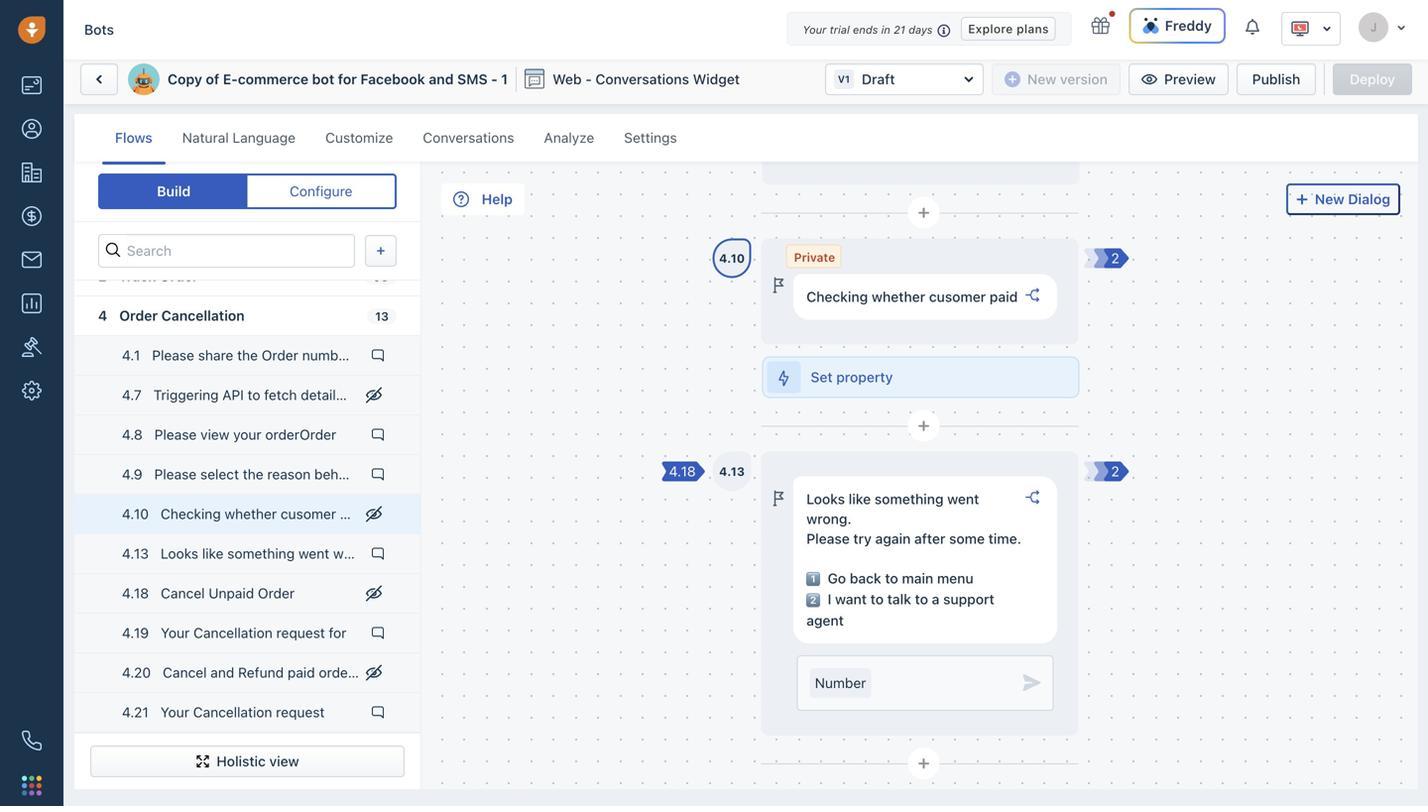 Task type: describe. For each thing, give the bounding box(es) containing it.
freshworks switcher image
[[22, 776, 42, 796]]

in
[[881, 23, 890, 36]]

explore plans button
[[961, 17, 1056, 41]]

explore plans
[[968, 22, 1049, 36]]

bell regular image
[[1246, 17, 1261, 36]]

plans
[[1017, 22, 1049, 36]]

missing translation "unavailable" for locale "en-us" image
[[1290, 19, 1310, 39]]

your trial ends in 21 days
[[803, 23, 933, 36]]

trial
[[830, 23, 850, 36]]

phone element
[[12, 721, 52, 761]]



Task type: locate. For each thing, give the bounding box(es) containing it.
ic_info_icon image
[[937, 22, 951, 39]]

ic_arrow_down image
[[1322, 22, 1332, 36], [1396, 22, 1406, 33]]

0 horizontal spatial ic_arrow_down image
[[1322, 22, 1332, 36]]

days
[[909, 23, 933, 36]]

freddy button
[[1129, 8, 1226, 44]]

21
[[894, 23, 905, 36]]

ends
[[853, 23, 878, 36]]

your
[[803, 23, 827, 36]]

bots
[[84, 21, 114, 38]]

explore
[[968, 22, 1013, 36]]

properties image
[[22, 337, 42, 357]]

phone image
[[22, 731, 42, 751]]

freddy
[[1165, 17, 1212, 34]]

1 horizontal spatial ic_arrow_down image
[[1396, 22, 1406, 33]]



Task type: vqa. For each thing, say whether or not it's contained in the screenshot.
the middle the
no



